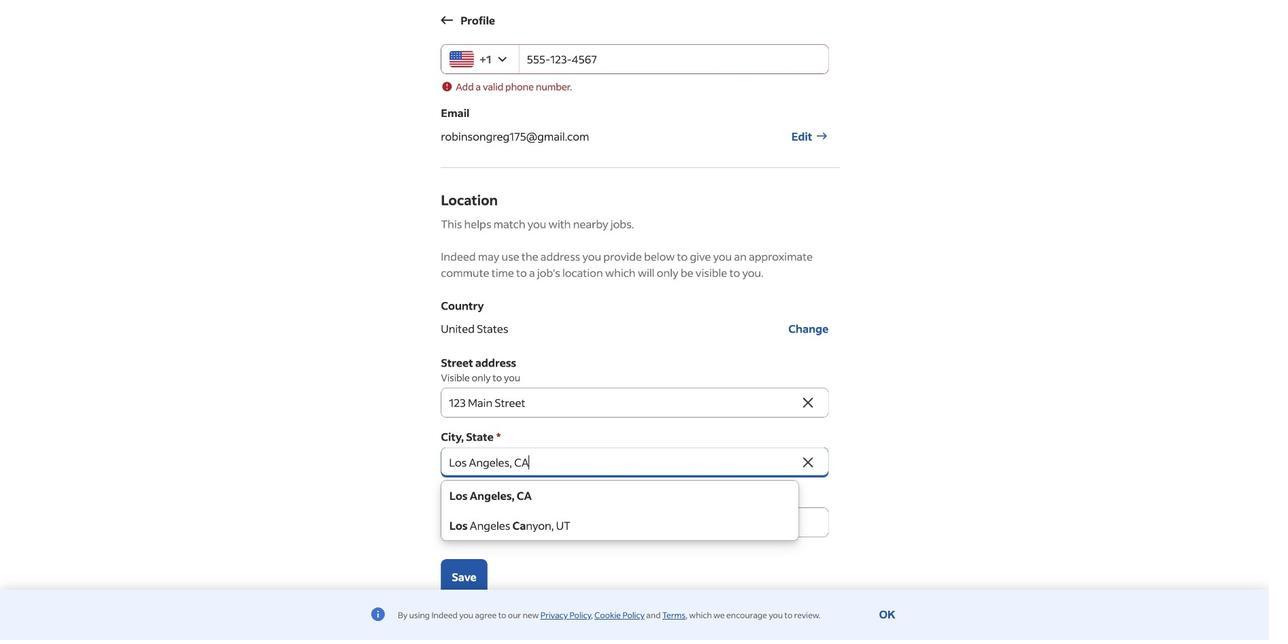 Task type: describe. For each thing, give the bounding box(es) containing it.
Type phone number telephone field
[[519, 44, 829, 74]]



Task type: locate. For each thing, give the bounding box(es) containing it.
list box
[[441, 480, 799, 541]]

None field
[[441, 0, 829, 14], [441, 388, 799, 418], [441, 448, 799, 478], [441, 507, 829, 537], [441, 0, 829, 14], [441, 388, 799, 418], [441, 448, 799, 478], [441, 507, 829, 537]]

contact information element
[[441, 0, 840, 595]]



